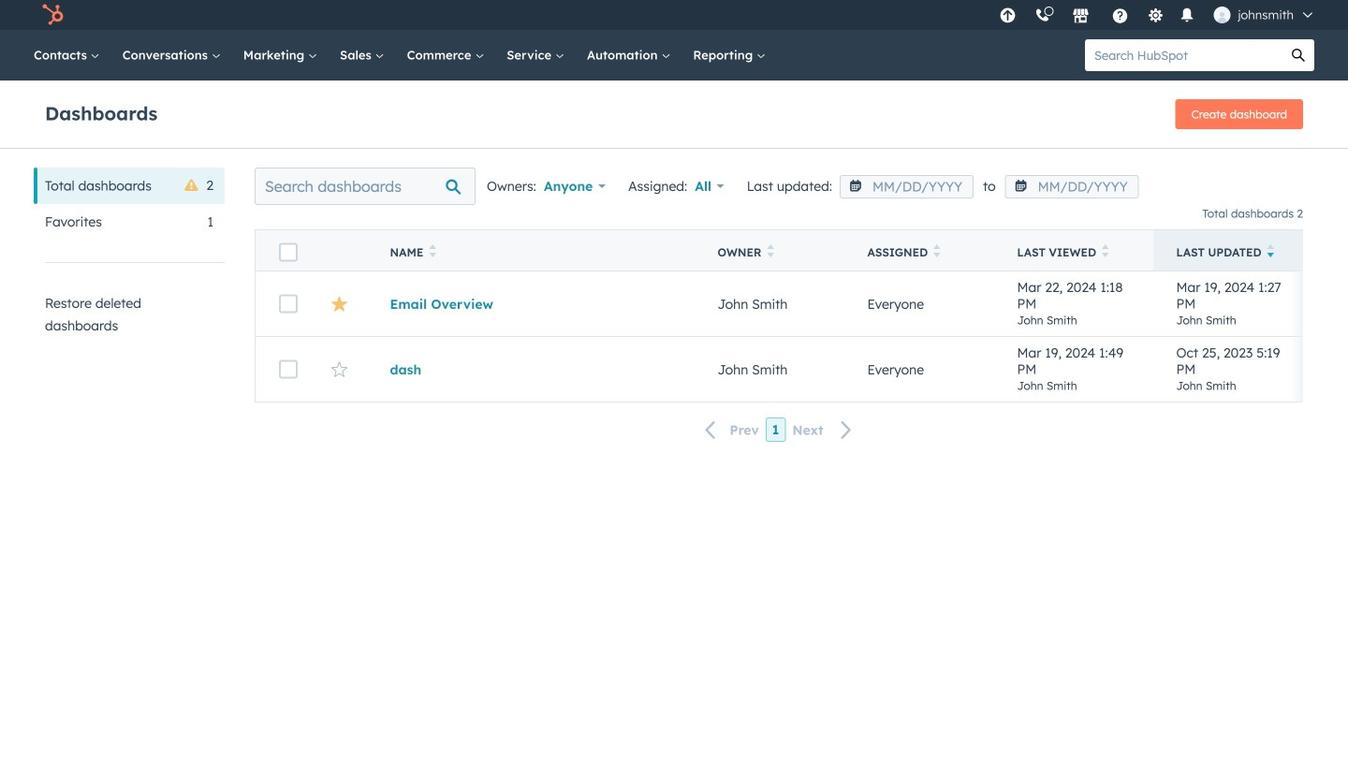 Task type: describe. For each thing, give the bounding box(es) containing it.
MM/DD/YYYY text field
[[840, 175, 974, 198]]

descending sort. press to sort ascending. element
[[1267, 244, 1274, 260]]

3 press to sort. image from the left
[[1102, 244, 1109, 257]]

2 press to sort. image from the left
[[934, 244, 941, 257]]



Task type: locate. For each thing, give the bounding box(es) containing it.
banner
[[45, 94, 1303, 129]]

4 press to sort. element from the left
[[1102, 244, 1109, 260]]

press to sort. element
[[429, 244, 436, 260], [767, 244, 774, 260], [934, 244, 941, 260], [1102, 244, 1109, 260]]

Search dashboards search field
[[255, 168, 476, 205]]

2 horizontal spatial press to sort. image
[[1102, 244, 1109, 257]]

1 horizontal spatial press to sort. image
[[934, 244, 941, 257]]

0 horizontal spatial press to sort. image
[[429, 244, 436, 257]]

descending sort. press to sort ascending. image
[[1267, 244, 1274, 257]]

marketplaces image
[[1072, 8, 1089, 25]]

2 press to sort. element from the left
[[767, 244, 774, 260]]

menu
[[990, 0, 1326, 30]]

1 press to sort. image from the left
[[429, 244, 436, 257]]

press to sort. image down mm/dd/yyyy text box
[[1102, 244, 1109, 257]]

pagination navigation
[[255, 418, 1303, 443]]

press to sort. image down mm/dd/yyyy text field
[[934, 244, 941, 257]]

john smith image
[[1214, 7, 1231, 23]]

Search HubSpot search field
[[1085, 39, 1283, 71]]

press to sort. image
[[767, 244, 774, 257]]

press to sort. image
[[429, 244, 436, 257], [934, 244, 941, 257], [1102, 244, 1109, 257]]

MM/DD/YYYY text field
[[1005, 175, 1139, 198]]

press to sort. image down search dashboards search box
[[429, 244, 436, 257]]

3 press to sort. element from the left
[[934, 244, 941, 260]]

1 press to sort. element from the left
[[429, 244, 436, 260]]



Task type: vqa. For each thing, say whether or not it's contained in the screenshot.
page in the Template used on this page conference.html
no



